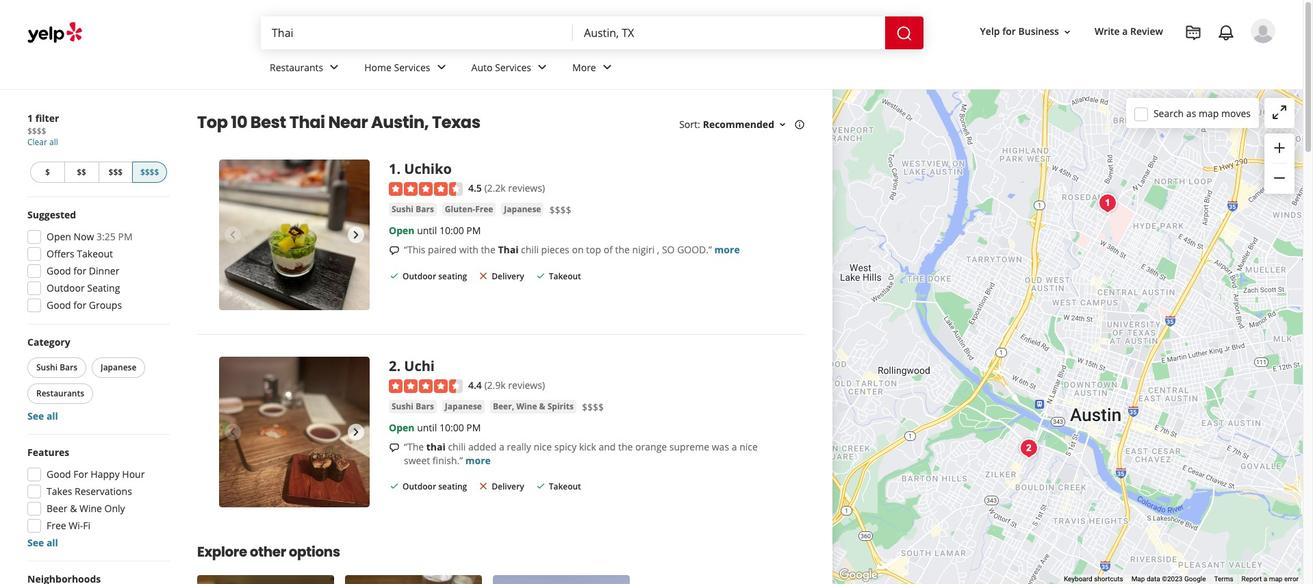 Task type: vqa. For each thing, say whether or not it's contained in the screenshot.
the Photo of Qi Austin Rating element
no



Task type: describe. For each thing, give the bounding box(es) containing it.
moves
[[1222, 107, 1251, 120]]

open for 1
[[389, 224, 415, 237]]

options
[[289, 542, 340, 562]]

all inside 1 filter $$$$ clear all
[[49, 136, 58, 148]]

sushi bars inside group
[[36, 362, 77, 373]]

10:00 for uchiko
[[440, 224, 464, 237]]

none field near
[[584, 25, 875, 40]]

yelp
[[981, 25, 1000, 38]]

only
[[104, 502, 125, 515]]

24 chevron down v2 image for auto services
[[534, 59, 551, 76]]

other
[[250, 542, 286, 562]]

notifications image
[[1219, 25, 1235, 41]]

search image
[[897, 25, 913, 42]]

map data ©2023 google
[[1132, 575, 1207, 583]]

open for 2
[[389, 422, 415, 435]]

beer, wine & spirits
[[493, 401, 574, 413]]

0 vertical spatial takeout
[[77, 247, 113, 260]]

next image for 2 . uchi
[[348, 424, 364, 440]]

spicy
[[555, 441, 577, 454]]

0 horizontal spatial &
[[70, 502, 77, 515]]

thai
[[427, 441, 446, 454]]

$$$$ right spirits at the bottom of page
[[582, 401, 604, 414]]

Near text field
[[584, 25, 875, 40]]

sushi bars button for 2
[[389, 400, 437, 414]]

$$$$ inside button
[[140, 166, 159, 178]]

and
[[599, 441, 616, 454]]

$
[[45, 166, 50, 178]]

reservations
[[75, 485, 132, 498]]

yelp for business
[[981, 25, 1060, 38]]

16 checkmark v2 image for takeout
[[535, 481, 546, 492]]

search
[[1154, 107, 1184, 120]]

see all button for category
[[27, 410, 58, 423]]

for for groups
[[74, 299, 86, 312]]

uchi
[[404, 357, 435, 375]]

outdoor seating
[[47, 282, 120, 295]]

16 checkmark v2 image for outdoor seating
[[389, 270, 400, 281]]

uchi image
[[1015, 435, 1043, 462]]

was
[[712, 441, 730, 454]]

pm right the 3:25
[[118, 230, 133, 243]]

see for features
[[27, 536, 44, 549]]

sushi for 1
[[392, 204, 414, 215]]

16 chevron down v2 image for recommended
[[777, 119, 788, 130]]

japanese for the middle japanese button
[[101, 362, 137, 373]]

dinner
[[89, 264, 119, 277]]

supreme
[[670, 441, 710, 454]]

hour
[[122, 468, 145, 481]]

added
[[468, 441, 497, 454]]

gluten-free link
[[442, 203, 496, 217]]

see all for category
[[27, 410, 58, 423]]

map for moves
[[1199, 107, 1219, 120]]

takeout for 2 . uchi
[[549, 481, 581, 493]]

nigiri
[[633, 243, 655, 256]]

1 vertical spatial free
[[47, 519, 66, 532]]

gluten-free
[[445, 204, 493, 215]]

fi
[[83, 519, 90, 532]]

for for business
[[1003, 25, 1016, 38]]

0 vertical spatial more
[[715, 243, 740, 256]]

4.5 (2.2k reviews)
[[468, 182, 545, 195]]

16 checkmark v2 image for takeout
[[535, 270, 546, 281]]

4.5
[[468, 182, 482, 195]]

keyboard shortcuts
[[1064, 575, 1124, 583]]

category
[[27, 336, 70, 349]]

see all for features
[[27, 536, 58, 549]]

outdoor for 1
[[403, 270, 436, 282]]

data
[[1147, 575, 1161, 583]]

. for 2
[[397, 357, 401, 375]]

as
[[1187, 107, 1197, 120]]

1 vertical spatial bars
[[60, 362, 77, 373]]

google image
[[836, 566, 882, 584]]

report a map error link
[[1242, 575, 1299, 583]]

pm for 2 . uchi
[[467, 422, 481, 435]]

4.4 (2.9k reviews)
[[468, 379, 545, 392]]

good for good for groups
[[47, 299, 71, 312]]

restaurants for restaurants button
[[36, 388, 84, 399]]

free wi-fi
[[47, 519, 90, 532]]

all for category
[[47, 410, 58, 423]]

1 for 1 . uchiko
[[389, 160, 397, 178]]

restaurants button
[[27, 384, 93, 404]]

24 chevron down v2 image for more
[[599, 59, 616, 76]]

beer
[[47, 502, 67, 515]]

top 10 best thai near austin, texas
[[197, 111, 481, 134]]

sweet
[[404, 454, 430, 467]]

texas
[[432, 111, 481, 134]]

restaurants link
[[259, 49, 354, 89]]

16 speech v2 image
[[389, 245, 400, 256]]

offers
[[47, 247, 74, 260]]

"the thai
[[404, 441, 446, 454]]

delivery for uchi
[[492, 481, 524, 493]]

sushi bars link for uchi
[[389, 400, 437, 414]]

really
[[507, 441, 531, 454]]

"this paired with the thai chili pieces on top of the nigiri , so good." more
[[404, 243, 740, 256]]

explore other options
[[197, 542, 340, 562]]

1 filter $$$$ clear all
[[27, 112, 59, 148]]

beer, wine & spirits button
[[490, 400, 577, 414]]

1 horizontal spatial japanese button
[[442, 400, 485, 414]]

10
[[231, 111, 247, 134]]

previous image for 2
[[225, 424, 241, 440]]

auto services link
[[461, 49, 562, 89]]

outdoor inside group
[[47, 282, 85, 295]]

a inside "element"
[[1123, 25, 1128, 38]]

16 chevron down v2 image for yelp for business
[[1062, 26, 1073, 37]]

0 horizontal spatial thai
[[289, 111, 325, 134]]

restaurants for restaurants link at the top left of page
[[270, 61, 323, 74]]

uchiko image
[[1094, 190, 1122, 217]]

until for uchiko
[[417, 224, 437, 237]]

error
[[1285, 575, 1299, 583]]

brad k. image
[[1251, 18, 1276, 43]]

16 speech v2 image
[[389, 443, 400, 454]]

$$$
[[109, 166, 123, 178]]

good for groups
[[47, 299, 122, 312]]

4.4
[[468, 379, 482, 392]]

of
[[604, 243, 613, 256]]

4.5 star rating image
[[389, 182, 463, 196]]

explore
[[197, 542, 247, 562]]

2 nice from the left
[[740, 441, 758, 454]]

none field find
[[272, 25, 562, 40]]

free inside button
[[475, 204, 493, 215]]

keyboard shortcuts button
[[1064, 575, 1124, 584]]

all for features
[[47, 536, 58, 549]]

report
[[1242, 575, 1263, 583]]

features
[[27, 446, 69, 459]]

business categories element
[[259, 49, 1276, 89]]

0 horizontal spatial more
[[466, 454, 491, 467]]

more link for uchi
[[466, 454, 491, 467]]

best
[[251, 111, 286, 134]]

seating for uchi
[[439, 481, 467, 493]]

home
[[365, 61, 392, 74]]

happy
[[91, 468, 120, 481]]

beer,
[[493, 401, 514, 413]]

the right of
[[615, 243, 630, 256]]

filter
[[35, 112, 59, 125]]

services for auto services
[[495, 61, 532, 74]]

more link
[[562, 49, 627, 89]]

©2023
[[1162, 575, 1183, 583]]

(2.2k
[[485, 182, 506, 195]]

$ button
[[30, 162, 64, 183]]

recommended
[[703, 118, 775, 131]]

top
[[197, 111, 228, 134]]

japanese for middle japanese button
[[445, 401, 482, 413]]

on
[[572, 243, 584, 256]]

Find text field
[[272, 25, 562, 40]]



Task type: locate. For each thing, give the bounding box(es) containing it.
uchiko
[[404, 160, 452, 178]]

a right write
[[1123, 25, 1128, 38]]

now
[[74, 230, 94, 243]]

1 vertical spatial wine
[[79, 502, 102, 515]]

outdoor down sweet
[[403, 481, 436, 493]]

1 seating from the top
[[439, 270, 467, 282]]

1 vertical spatial reviews)
[[508, 379, 545, 392]]

1 horizontal spatial restaurants
[[270, 61, 323, 74]]

1 horizontal spatial &
[[539, 401, 546, 413]]

(2.9k
[[485, 379, 506, 392]]

0 horizontal spatial map
[[1199, 107, 1219, 120]]

1 vertical spatial thai
[[498, 243, 519, 256]]

until up "the thai
[[417, 422, 437, 435]]

24 chevron down v2 image inside auto services link
[[534, 59, 551, 76]]

restaurants inside the business categories element
[[270, 61, 323, 74]]

1 horizontal spatial services
[[495, 61, 532, 74]]

group
[[1265, 134, 1295, 194], [23, 208, 170, 316], [25, 336, 170, 423], [23, 446, 170, 550]]

more right good."
[[715, 243, 740, 256]]

open until 10:00 pm for uchiko
[[389, 224, 481, 237]]

pm for 1 . uchiko
[[467, 224, 481, 237]]

1 horizontal spatial chili
[[521, 243, 539, 256]]

restaurants down category
[[36, 388, 84, 399]]

2 horizontal spatial 24 chevron down v2 image
[[599, 59, 616, 76]]

0 vertical spatial .
[[397, 160, 401, 178]]

None search field
[[261, 16, 927, 49]]

$$$$ up pieces
[[550, 204, 572, 217]]

reviews) up beer, wine & spirits
[[508, 379, 545, 392]]

next image for 1 . uchiko
[[348, 227, 364, 243]]

bars for 2 . uchi
[[416, 401, 434, 413]]

bars up restaurants button
[[60, 362, 77, 373]]

0 horizontal spatial 16 checkmark v2 image
[[389, 481, 400, 492]]

sushi bars button down "4.4 star rating" image
[[389, 400, 437, 414]]

2 vertical spatial japanese
[[445, 401, 482, 413]]

1 horizontal spatial more
[[715, 243, 740, 256]]

all right clear
[[49, 136, 58, 148]]

2 next image from the top
[[348, 424, 364, 440]]

0 vertical spatial see
[[27, 410, 44, 423]]

bars for 1 . uchiko
[[416, 204, 434, 215]]

2 good from the top
[[47, 299, 71, 312]]

24 chevron down v2 image for restaurants
[[326, 59, 343, 76]]

the right with at the top left
[[481, 243, 496, 256]]

1 horizontal spatial 16 checkmark v2 image
[[535, 270, 546, 281]]

terms link
[[1215, 575, 1234, 583]]

0 vertical spatial seating
[[439, 270, 467, 282]]

1 left the filter
[[27, 112, 33, 125]]

sushi bars link down "4.4 star rating" image
[[389, 400, 437, 414]]

16 chevron down v2 image inside yelp for business button
[[1062, 26, 1073, 37]]

restaurants up best
[[270, 61, 323, 74]]

10:00 up paired
[[440, 224, 464, 237]]

1 vertical spatial sushi bars button
[[27, 358, 86, 378]]

0 vertical spatial all
[[49, 136, 58, 148]]

thai right best
[[289, 111, 325, 134]]

10:00
[[440, 224, 464, 237], [440, 422, 464, 435]]

open up 16 speech v2 image
[[389, 422, 415, 435]]

more link right good."
[[715, 243, 740, 256]]

. left uchi
[[397, 357, 401, 375]]

outdoor down good for dinner
[[47, 282, 85, 295]]

services right auto
[[495, 61, 532, 74]]

outdoor seating for 2 . uchi
[[403, 481, 467, 493]]

0 horizontal spatial 1
[[27, 112, 33, 125]]

24 chevron down v2 image right more
[[599, 59, 616, 76]]

japanese for the rightmost japanese button
[[504, 204, 541, 215]]

0 horizontal spatial wine
[[79, 502, 102, 515]]

1 10:00 from the top
[[440, 224, 464, 237]]

4.4 star rating image
[[389, 380, 463, 393]]

open until 10:00 pm up thai at bottom left
[[389, 422, 481, 435]]

open now 3:25 pm
[[47, 230, 133, 243]]

1 24 chevron down v2 image from the left
[[326, 59, 343, 76]]

1 horizontal spatial wine
[[517, 401, 537, 413]]

2 see all from the top
[[27, 536, 58, 549]]

1 vertical spatial map
[[1270, 575, 1283, 583]]

services inside auto services link
[[495, 61, 532, 74]]

0 vertical spatial outdoor seating
[[403, 270, 467, 282]]

1 vertical spatial next image
[[348, 424, 364, 440]]

for
[[74, 468, 88, 481]]

the inside chili added a really nice spicy kick and the orange supreme was a nice sweet finish."
[[619, 441, 633, 454]]

sushi
[[392, 204, 414, 215], [36, 362, 58, 373], [392, 401, 414, 413]]

1 horizontal spatial 16 chevron down v2 image
[[1062, 26, 1073, 37]]

2 see all button from the top
[[27, 536, 58, 549]]

japanese button down 4.5 (2.2k reviews)
[[502, 203, 544, 217]]

sushi bars down "4.4 star rating" image
[[392, 401, 434, 413]]

wi-
[[69, 519, 83, 532]]

1 horizontal spatial 16 checkmark v2 image
[[535, 481, 546, 492]]

16 checkmark v2 image
[[389, 270, 400, 281], [535, 270, 546, 281]]

zoom out image
[[1272, 170, 1288, 186]]

sushi down "4.4 star rating" image
[[392, 401, 414, 413]]

1 vertical spatial takeout
[[549, 270, 581, 282]]

projects image
[[1186, 25, 1202, 41]]

next image
[[348, 227, 364, 243], [348, 424, 364, 440]]

none field up the business categories element
[[584, 25, 875, 40]]

delivery right 16 close v2 icon
[[492, 270, 524, 282]]

previous image
[[225, 227, 241, 243], [225, 424, 241, 440]]

10:00 for uchi
[[440, 422, 464, 435]]

thai
[[289, 111, 325, 134], [498, 243, 519, 256]]

16 chevron down v2 image
[[1062, 26, 1073, 37], [777, 119, 788, 130]]

more down added
[[466, 454, 491, 467]]

10:00 up thai at bottom left
[[440, 422, 464, 435]]

for down offers takeout
[[74, 264, 86, 277]]

1 vertical spatial previous image
[[225, 424, 241, 440]]

for right yelp
[[1003, 25, 1016, 38]]

2 vertical spatial all
[[47, 536, 58, 549]]

2 vertical spatial sushi bars button
[[389, 400, 437, 414]]

0 vertical spatial free
[[475, 204, 493, 215]]

1 . uchiko
[[389, 160, 452, 178]]

search as map moves
[[1154, 107, 1251, 120]]

sushi bars button for 1
[[389, 203, 437, 217]]

groups
[[89, 299, 122, 312]]

. left uchiko link
[[397, 160, 401, 178]]

1 services from the left
[[394, 61, 431, 74]]

24 chevron down v2 image
[[326, 59, 343, 76], [534, 59, 551, 76], [599, 59, 616, 76]]

takeout down open now 3:25 pm
[[77, 247, 113, 260]]

& left spirits at the bottom of page
[[539, 401, 546, 413]]

16 chevron down v2 image right business
[[1062, 26, 1073, 37]]

home services
[[365, 61, 431, 74]]

0 vertical spatial slideshow element
[[219, 160, 370, 310]]

see all button for features
[[27, 536, 58, 549]]

1 horizontal spatial japanese
[[445, 401, 482, 413]]

open inside group
[[47, 230, 71, 243]]

$$$$ right $$$
[[140, 166, 159, 178]]

1 vertical spatial all
[[47, 410, 58, 423]]

2 vertical spatial for
[[74, 299, 86, 312]]

1 horizontal spatial map
[[1270, 575, 1283, 583]]

1 vertical spatial 1
[[389, 160, 397, 178]]

"this
[[404, 243, 426, 256]]

2 outdoor seating from the top
[[403, 481, 467, 493]]

outdoor seating for 1 . uchiko
[[403, 270, 467, 282]]

1 vertical spatial see all
[[27, 536, 58, 549]]

write a review
[[1095, 25, 1164, 38]]

kick
[[579, 441, 596, 454]]

2 none field from the left
[[584, 25, 875, 40]]

0 vertical spatial japanese link
[[502, 203, 544, 217]]

for down outdoor seating
[[74, 299, 86, 312]]

0 vertical spatial sushi bars
[[392, 204, 434, 215]]

1 previous image from the top
[[225, 227, 241, 243]]

map right as
[[1199, 107, 1219, 120]]

outdoor for 2
[[403, 481, 436, 493]]

sushi bars link down the 4.5 star rating image
[[389, 203, 437, 217]]

yelp for business button
[[975, 19, 1079, 44]]

& inside button
[[539, 401, 546, 413]]

nice right was
[[740, 441, 758, 454]]

0 vertical spatial restaurants
[[270, 61, 323, 74]]

bars down the 4.5 star rating image
[[416, 204, 434, 215]]

for inside button
[[1003, 25, 1016, 38]]

sushi bars
[[392, 204, 434, 215], [36, 362, 77, 373], [392, 401, 434, 413]]

16 checkmark v2 image down 16 speech v2 image
[[389, 481, 400, 492]]

0 vertical spatial 1
[[27, 112, 33, 125]]

0 vertical spatial 10:00
[[440, 224, 464, 237]]

1 vertical spatial sushi bars
[[36, 362, 77, 373]]

1 vertical spatial more link
[[466, 454, 491, 467]]

see all button down free wi-fi
[[27, 536, 58, 549]]

gluten-
[[445, 204, 475, 215]]

bars down "4.4 star rating" image
[[416, 401, 434, 413]]

0 horizontal spatial japanese link
[[442, 400, 485, 414]]

1 open until 10:00 pm from the top
[[389, 224, 481, 237]]

outdoor
[[403, 270, 436, 282], [47, 282, 85, 295], [403, 481, 436, 493]]

open up offers
[[47, 230, 71, 243]]

16 chevron down v2 image inside the "recommended" popup button
[[777, 119, 788, 130]]

japanese down 'groups'
[[101, 362, 137, 373]]

so
[[662, 243, 675, 256]]

1 vertical spatial see all button
[[27, 536, 58, 549]]

. for 1
[[397, 160, 401, 178]]

2 previous image from the top
[[225, 424, 241, 440]]

16 checkmark v2 image for outdoor seating
[[389, 481, 400, 492]]

0 horizontal spatial japanese
[[101, 362, 137, 373]]

1 none field from the left
[[272, 25, 562, 40]]

review
[[1131, 25, 1164, 38]]

2 slideshow element from the top
[[219, 357, 370, 508]]

near
[[328, 111, 368, 134]]

services inside 'home services' link
[[394, 61, 431, 74]]

1 inside 1 filter $$$$ clear all
[[27, 112, 33, 125]]

1 16 checkmark v2 image from the left
[[389, 481, 400, 492]]

24 chevron down v2 image right auto services
[[534, 59, 551, 76]]

map region
[[780, 0, 1306, 584]]

0 vertical spatial sushi bars button
[[389, 203, 437, 217]]

outdoor seating down paired
[[403, 270, 467, 282]]

2 vertical spatial good
[[47, 468, 71, 481]]

chili
[[521, 243, 539, 256], [448, 441, 466, 454]]

2 vertical spatial bars
[[416, 401, 434, 413]]

spirits
[[548, 401, 574, 413]]

good up the takes at the left of page
[[47, 468, 71, 481]]

write
[[1095, 25, 1120, 38]]

group containing features
[[23, 446, 170, 550]]

24 chevron down v2 image inside restaurants link
[[326, 59, 343, 76]]

0 horizontal spatial none field
[[272, 25, 562, 40]]

16 checkmark v2 image down 16 speech v2 icon
[[389, 270, 400, 281]]

2 sushi bars link from the top
[[389, 400, 437, 414]]

1 vertical spatial japanese button
[[92, 358, 145, 378]]

shortcuts
[[1095, 575, 1124, 583]]

$$$$ inside 1 filter $$$$ clear all
[[27, 125, 46, 137]]

16 info v2 image
[[795, 119, 805, 130]]

chili left pieces
[[521, 243, 539, 256]]

0 vertical spatial delivery
[[492, 270, 524, 282]]

2 vertical spatial sushi bars
[[392, 401, 434, 413]]

1 vertical spatial seating
[[439, 481, 467, 493]]

1 left uchiko link
[[389, 160, 397, 178]]

a right was
[[732, 441, 737, 454]]

0 vertical spatial for
[[1003, 25, 1016, 38]]

top
[[586, 243, 601, 256]]

good for dinner
[[47, 264, 119, 277]]

pm up added
[[467, 422, 481, 435]]

1 horizontal spatial japanese link
[[502, 203, 544, 217]]

delivery
[[492, 270, 524, 282], [492, 481, 524, 493]]

paired
[[428, 243, 457, 256]]

thai right with at the top left
[[498, 243, 519, 256]]

delivery for uchiko
[[492, 270, 524, 282]]

0 vertical spatial bars
[[416, 204, 434, 215]]

see all
[[27, 410, 58, 423], [27, 536, 58, 549]]

chili added a really nice spicy kick and the orange supreme was a nice sweet finish."
[[404, 441, 758, 467]]

0 vertical spatial chili
[[521, 243, 539, 256]]

2 vertical spatial japanese button
[[442, 400, 485, 414]]

japanese link down 4.5 (2.2k reviews)
[[502, 203, 544, 217]]

open
[[389, 224, 415, 237], [47, 230, 71, 243], [389, 422, 415, 435]]

1 vertical spatial more
[[466, 454, 491, 467]]

clear
[[27, 136, 47, 148]]

sushi bars button down the 4.5 star rating image
[[389, 203, 437, 217]]

until for uchi
[[417, 422, 437, 435]]

see for category
[[27, 410, 44, 423]]

1 until from the top
[[417, 224, 437, 237]]

slideshow element for 1
[[219, 160, 370, 310]]

0 horizontal spatial 24 chevron down v2 image
[[326, 59, 343, 76]]

1 16 checkmark v2 image from the left
[[389, 270, 400, 281]]

see all down free wi-fi
[[27, 536, 58, 549]]

0 horizontal spatial 16 chevron down v2 image
[[777, 119, 788, 130]]

takeout
[[77, 247, 113, 260], [549, 270, 581, 282], [549, 481, 581, 493]]

2 see from the top
[[27, 536, 44, 549]]

& right beer
[[70, 502, 77, 515]]

2 16 checkmark v2 image from the left
[[535, 481, 546, 492]]

bars
[[416, 204, 434, 215], [60, 362, 77, 373], [416, 401, 434, 413]]

2 delivery from the top
[[492, 481, 524, 493]]

sushi bars for 2
[[392, 401, 434, 413]]

16 close v2 image
[[478, 270, 489, 281]]

open up 16 speech v2 icon
[[389, 224, 415, 237]]

None field
[[272, 25, 562, 40], [584, 25, 875, 40]]

1 outdoor seating from the top
[[403, 270, 467, 282]]

24 chevron down v2 image left home
[[326, 59, 343, 76]]

open until 10:00 pm for uchi
[[389, 422, 481, 435]]

google
[[1185, 575, 1207, 583]]

uchiko link
[[404, 160, 452, 178]]

2 10:00 from the top
[[440, 422, 464, 435]]

sushi bars down category
[[36, 362, 77, 373]]

3 good from the top
[[47, 468, 71, 481]]

free down beer
[[47, 519, 66, 532]]

16 checkmark v2 image down chili added a really nice spicy kick and the orange supreme was a nice sweet finish."
[[535, 481, 546, 492]]

0 horizontal spatial nice
[[534, 441, 552, 454]]

seating for uchiko
[[439, 270, 467, 282]]

auto services
[[472, 61, 532, 74]]

1 vertical spatial see
[[27, 536, 44, 549]]

3 24 chevron down v2 image from the left
[[599, 59, 616, 76]]

2 . from the top
[[397, 357, 401, 375]]

0 horizontal spatial japanese button
[[92, 358, 145, 378]]

slideshow element
[[219, 160, 370, 310], [219, 357, 370, 508]]

none field up 'home services' link
[[272, 25, 562, 40]]

outdoor down '"this'
[[403, 270, 436, 282]]

1 horizontal spatial none field
[[584, 25, 875, 40]]

previous image for 1
[[225, 227, 241, 243]]

good down outdoor seating
[[47, 299, 71, 312]]

1 for 1 filter $$$$ clear all
[[27, 112, 33, 125]]

wine
[[517, 401, 537, 413], [79, 502, 102, 515]]

16 checkmark v2 image
[[389, 481, 400, 492], [535, 481, 546, 492]]

16 chevron down v2 image left 16 info v2 image at the top right
[[777, 119, 788, 130]]

0 vertical spatial japanese button
[[502, 203, 544, 217]]

0 vertical spatial wine
[[517, 401, 537, 413]]

auto
[[472, 61, 493, 74]]

1 vertical spatial 10:00
[[440, 422, 464, 435]]

1 vertical spatial japanese link
[[442, 400, 485, 414]]

0 vertical spatial until
[[417, 224, 437, 237]]

1 horizontal spatial free
[[475, 204, 493, 215]]

0 horizontal spatial more link
[[466, 454, 491, 467]]

0 vertical spatial see all
[[27, 410, 58, 423]]

1 vertical spatial 16 chevron down v2 image
[[777, 119, 788, 130]]

0 vertical spatial more link
[[715, 243, 740, 256]]

nice left spicy
[[534, 441, 552, 454]]

reviews) for uchiko
[[508, 182, 545, 195]]

1 see all from the top
[[27, 410, 58, 423]]

group containing suggested
[[23, 208, 170, 316]]

zoom in image
[[1272, 140, 1288, 156]]

1 sushi bars link from the top
[[389, 203, 437, 217]]

0 vertical spatial open until 10:00 pm
[[389, 224, 481, 237]]

1 horizontal spatial more link
[[715, 243, 740, 256]]

keyboard
[[1064, 575, 1093, 583]]

1 horizontal spatial 1
[[389, 160, 397, 178]]

more link for uchiko
[[715, 243, 740, 256]]

slideshow element for 2
[[219, 357, 370, 508]]

sort:
[[680, 118, 700, 131]]

group containing category
[[25, 336, 170, 423]]

sushi bars down the 4.5 star rating image
[[392, 204, 434, 215]]

services for home services
[[394, 61, 431, 74]]

more
[[715, 243, 740, 256], [466, 454, 491, 467]]

$$$$
[[27, 125, 46, 137], [140, 166, 159, 178], [550, 204, 572, 217], [582, 401, 604, 414]]

austin,
[[371, 111, 429, 134]]

good."
[[677, 243, 712, 256]]

2 reviews) from the top
[[508, 379, 545, 392]]

&
[[539, 401, 546, 413], [70, 502, 77, 515]]

takeout for 1 . uchiko
[[549, 270, 581, 282]]

1 vertical spatial until
[[417, 422, 437, 435]]

open until 10:00 pm up paired
[[389, 224, 481, 237]]

,
[[657, 243, 660, 256]]

sushi down the 4.5 star rating image
[[392, 204, 414, 215]]

map
[[1199, 107, 1219, 120], [1270, 575, 1283, 583]]

1 see from the top
[[27, 410, 44, 423]]

all down free wi-fi
[[47, 536, 58, 549]]

1 vertical spatial &
[[70, 502, 77, 515]]

1 see all button from the top
[[27, 410, 58, 423]]

a left really
[[499, 441, 505, 454]]

the
[[481, 243, 496, 256], [615, 243, 630, 256], [619, 441, 633, 454]]

0 horizontal spatial 16 checkmark v2 image
[[389, 270, 400, 281]]

good for good for happy hour
[[47, 468, 71, 481]]

24 chevron down v2 image inside more link
[[599, 59, 616, 76]]

1 horizontal spatial nice
[[740, 441, 758, 454]]

reviews) for uchi
[[508, 379, 545, 392]]

chili up finish."
[[448, 441, 466, 454]]

until
[[417, 224, 437, 237], [417, 422, 437, 435]]

1 . from the top
[[397, 160, 401, 178]]

map for error
[[1270, 575, 1283, 583]]

takes reservations
[[47, 485, 132, 498]]

good down offers
[[47, 264, 71, 277]]

recommended button
[[703, 118, 788, 131]]

2 24 chevron down v2 image from the left
[[534, 59, 551, 76]]

the right 'and'
[[619, 441, 633, 454]]

a right report
[[1264, 575, 1268, 583]]

user actions element
[[970, 17, 1295, 101]]

all down restaurants button
[[47, 410, 58, 423]]

services left 24 chevron down v2 icon
[[394, 61, 431, 74]]

uchi link
[[404, 357, 435, 375]]

nice
[[534, 441, 552, 454], [740, 441, 758, 454]]

seating down paired
[[439, 270, 467, 282]]

2 vertical spatial sushi
[[392, 401, 414, 413]]

2 vertical spatial takeout
[[549, 481, 581, 493]]

1 next image from the top
[[348, 227, 364, 243]]

orange
[[636, 441, 667, 454]]

services
[[394, 61, 431, 74], [495, 61, 532, 74]]

sushi for 2
[[392, 401, 414, 413]]

2 16 checkmark v2 image from the left
[[535, 270, 546, 281]]

1 vertical spatial chili
[[448, 441, 466, 454]]

.
[[397, 160, 401, 178], [397, 357, 401, 375]]

wine inside button
[[517, 401, 537, 413]]

sushi bars for 1
[[392, 204, 434, 215]]

seating
[[439, 270, 467, 282], [439, 481, 467, 493]]

2
[[389, 357, 397, 375]]

seating down finish."
[[439, 481, 467, 493]]

japanese down 4.5 (2.2k reviews)
[[504, 204, 541, 215]]

$$ button
[[64, 162, 98, 183]]

japanese button down 4.4
[[442, 400, 485, 414]]

1 vertical spatial outdoor seating
[[403, 481, 467, 493]]

2 horizontal spatial japanese button
[[502, 203, 544, 217]]

expand map image
[[1272, 104, 1288, 120]]

16 close v2 image
[[478, 481, 489, 492]]

outdoor seating down finish."
[[403, 481, 467, 493]]

1 nice from the left
[[534, 441, 552, 454]]

see all button down restaurants button
[[27, 410, 58, 423]]

1 reviews) from the top
[[508, 182, 545, 195]]

good for happy hour
[[47, 468, 145, 481]]

0 vertical spatial see all button
[[27, 410, 58, 423]]

free
[[475, 204, 493, 215], [47, 519, 66, 532]]

sushi bars link for uchiko
[[389, 203, 437, 217]]

chili inside chili added a really nice spicy kick and the orange supreme was a nice sweet finish."
[[448, 441, 466, 454]]

2 seating from the top
[[439, 481, 467, 493]]

1 horizontal spatial 24 chevron down v2 image
[[534, 59, 551, 76]]

pm
[[467, 224, 481, 237], [118, 230, 133, 243], [467, 422, 481, 435]]

1 good from the top
[[47, 264, 71, 277]]

takeout down chili added a really nice spicy kick and the orange supreme was a nice sweet finish."
[[549, 481, 581, 493]]

1 vertical spatial japanese
[[101, 362, 137, 373]]

for for dinner
[[74, 264, 86, 277]]

reviews) right the (2.2k
[[508, 182, 545, 195]]

24 chevron down v2 image
[[433, 59, 450, 76]]

wine right beer,
[[517, 401, 537, 413]]

free down 4.5
[[475, 204, 493, 215]]

map left 'error'
[[1270, 575, 1283, 583]]

japanese link down 4.4
[[442, 400, 485, 414]]

0 vertical spatial &
[[539, 401, 546, 413]]

sushi down category
[[36, 362, 58, 373]]

3:25
[[97, 230, 116, 243]]

$$$$ down the filter
[[27, 125, 46, 137]]

see all down restaurants button
[[27, 410, 58, 423]]

1 vertical spatial good
[[47, 299, 71, 312]]

sushi bars link
[[389, 203, 437, 217], [389, 400, 437, 414]]

japanese button up restaurants button
[[92, 358, 145, 378]]

good for good for dinner
[[47, 264, 71, 277]]

2 services from the left
[[495, 61, 532, 74]]

finish."
[[433, 454, 463, 467]]

takeout down "this paired with the thai chili pieces on top of the nigiri , so good." more
[[549, 270, 581, 282]]

restaurants inside button
[[36, 388, 84, 399]]

1 vertical spatial sushi
[[36, 362, 58, 373]]

2 until from the top
[[417, 422, 437, 435]]

1 slideshow element from the top
[[219, 160, 370, 310]]

2 open until 10:00 pm from the top
[[389, 422, 481, 435]]

1 delivery from the top
[[492, 270, 524, 282]]



